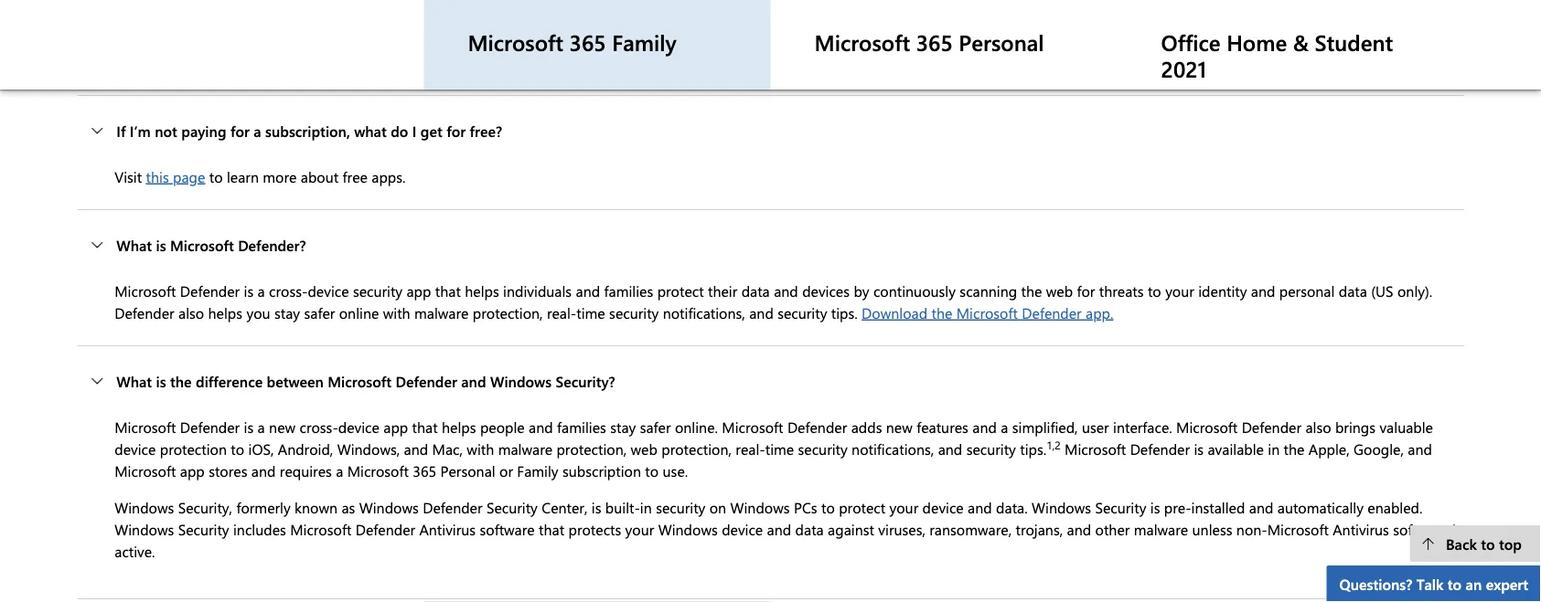 Task type: vqa. For each thing, say whether or not it's contained in the screenshot.
Family
yes



Task type: describe. For each thing, give the bounding box(es) containing it.
you inside microsoft defender is a cross-device security app that helps individuals and families protect their data and devices by continuously scanning the web for threats to your identity and personal data (us only). defender also helps you stay safer online with malware protection, real-time security notifications, and security tips.
[[246, 303, 270, 322]]

stop
[[1064, 30, 1092, 50]]

windows inside dropdown button
[[490, 371, 552, 391]]

by inside and follow the on-screen instructions to add a user. each person you add will receive an email with the steps they need to follow. once they have accepted and completed the steps, their information, including the installs they are using, will appear on their my account page. you can stop sharing your subscription with someone or remove a device they are using by logging into your
[[255, 52, 271, 72]]

they down on-
[[663, 30, 691, 50]]

2 new from the left
[[886, 417, 913, 437]]

on inside windows security, formerly known as windows defender security center, is built-in security on windows pcs to protect your device and data. windows security is pre-installed and automatically enabled. windows security includes microsoft defender antivirus software that protects your windows device and data against viruses, ransomware, trojans, and other malware unless non-microsoft antivirus software is active.
[[710, 498, 726, 517]]

follow.
[[1369, 8, 1411, 28]]

questions? talk to an expert button
[[1327, 566, 1541, 603]]

the inside microsoft defender is a cross-device security app that helps individuals and families protect their data and devices by continuously scanning the web for threats to your identity and personal data (us only). defender also helps you stay safer online with malware protection, real-time security notifications, and security tips.
[[1021, 281, 1042, 300]]

time inside "microsoft defender is a new cross-device app that helps people and families stay safer online. microsoft defender adds new features and a simplified, user interface. microsoft defender also brings valuable device protection to ios, android, windows, and mac, with malware protection, web protection, real-time security notifications, and security tips."
[[765, 439, 794, 459]]

security inside windows security, formerly known as windows defender security center, is built-in security on windows pcs to protect your device and data. windows security is pre-installed and automatically enabled. windows security includes microsoft defender antivirus software that protects your windows device and data against viruses, ransomware, trojans, and other malware unless non-microsoft antivirus software is active.
[[656, 498, 706, 517]]

microsoft defender is a cross-device security app that helps individuals and families protect their data and devices by continuously scanning the web for threats to your identity and personal data (us only). defender also helps you stay safer online with malware protection, real-time security notifications, and security tips.
[[115, 281, 1433, 322]]

defender?
[[238, 235, 306, 255]]

with left & in the right top of the page
[[1263, 30, 1291, 50]]

built-
[[605, 498, 640, 517]]

1 new from the left
[[269, 417, 296, 437]]

defender inside microsoft defender is available in the apple, google, and microsoft app stores and requires a microsoft 365 personal or family subscription to use.
[[1130, 439, 1190, 459]]

security down features
[[966, 439, 1016, 459]]

the left steps
[[1220, 8, 1241, 28]]

personal
[[1279, 281, 1335, 300]]

identity
[[1198, 281, 1247, 300]]

viruses,
[[878, 519, 926, 539]]

you
[[1008, 30, 1033, 50]]

unless
[[1192, 519, 1232, 539]]

helps for device
[[442, 417, 476, 437]]

subscription, inside dropdown button
[[265, 121, 350, 140]]

my
[[890, 30, 910, 50]]

this
[[146, 166, 169, 186]]

family inside microsoft defender is available in the apple, google, and microsoft app stores and requires a microsoft 365 personal or family subscription to use.
[[517, 461, 558, 481]]

device inside microsoft defender is a cross-device security app that helps individuals and families protect their data and devices by continuously scanning the web for threats to your identity and personal data (us only). defender also helps you stay safer online with malware protection, real-time security notifications, and security tips.
[[308, 281, 349, 300]]

a inside microsoft defender is available in the apple, google, and microsoft app stores and requires a microsoft 365 personal or family subscription to use.
[[336, 461, 343, 481]]

someone inside and follow the on-screen instructions to add a user. each person you add will receive an email with the steps they need to follow. once they have accepted and completed the steps, their information, including the installs they are using, will appear on their my account page. you can stop sharing your subscription with someone or remove a device they are using by logging into your
[[1295, 30, 1354, 50]]

can
[[1037, 30, 1060, 50]]

and left devices
[[774, 281, 798, 300]]

data inside windows security, formerly known as windows defender security center, is built-in security on windows pcs to protect your device and data. windows security is pre-installed and automatically enabled. windows security includes microsoft defender antivirus software that protects your windows device and data against viruses, ransomware, trojans, and other malware unless non-microsoft antivirus software is active.
[[795, 519, 824, 539]]

malware inside "microsoft defender is a new cross-device app that helps people and families stay safer online. microsoft defender adds new features and a simplified, user interface. microsoft defender also brings valuable device protection to ios, android, windows, and mac, with malware protection, web protection, real-time security notifications, and security tips."
[[498, 439, 553, 459]]

completed
[[272, 30, 341, 50]]

tips. inside "microsoft defender is a new cross-device app that helps people and families stay safer online. microsoft defender adds new features and a simplified, user interface. microsoft defender also brings valuable device protection to ios, android, windows, and mac, with malware protection, web protection, real-time security notifications, and security tips."
[[1020, 439, 1047, 459]]

microsoft 365 personal
[[814, 27, 1044, 57]]

2 software from the left
[[1393, 519, 1448, 539]]

download the microsoft defender app. link
[[862, 303, 1114, 322]]

and up using
[[243, 30, 268, 50]]

in inside microsoft defender is available in the apple, google, and microsoft app stores and requires a microsoft 365 personal or family subscription to use.
[[1268, 439, 1280, 459]]

0 horizontal spatial account
[[456, 52, 507, 72]]

user.
[[882, 8, 913, 28]]

security down devices
[[778, 303, 827, 322]]

office home & student 2021
[[1161, 27, 1393, 83]]

paying
[[181, 121, 226, 140]]

2 horizontal spatial protection,
[[662, 439, 732, 459]]

interface.
[[1113, 417, 1172, 437]]

what for what is the difference between microsoft defender and windows security?
[[116, 371, 152, 391]]

that for device
[[412, 417, 438, 437]]

with right email
[[1189, 8, 1216, 28]]

device up windows,
[[338, 417, 379, 437]]

threats
[[1099, 281, 1144, 300]]

security up 'online'
[[353, 281, 403, 300]]

by inside microsoft defender is a cross-device security app that helps individuals and families protect their data and devices by continuously scanning the web for threats to your identity and personal data (us only). defender also helps you stay safer online with malware protection, real-time security notifications, and security tips.
[[854, 281, 869, 300]]

once
[[1415, 8, 1449, 28]]

on-
[[678, 8, 700, 28]]

0 vertical spatial personal
[[959, 27, 1044, 57]]

online
[[339, 303, 379, 322]]

1 horizontal spatial security
[[487, 498, 538, 517]]

features
[[917, 417, 969, 437]]

appear
[[786, 30, 831, 50]]

device up ransomware,
[[923, 498, 964, 517]]

the down follow
[[590, 30, 611, 50]]

into
[[328, 52, 354, 72]]

their inside microsoft defender is a cross-device security app that helps individuals and families protect their data and devices by continuously scanning the web for threats to your identity and personal data (us only). defender also helps you stay safer online with malware protection, real-time security notifications, and security tips.
[[708, 281, 737, 300]]

back
[[1446, 534, 1477, 554]]

home
[[1227, 27, 1287, 57]]

1 horizontal spatial for
[[446, 121, 466, 140]]

includes
[[233, 519, 286, 539]]

to left learn
[[209, 166, 223, 186]]

only).
[[1398, 281, 1433, 300]]

mac,
[[432, 439, 463, 459]]

web inside "microsoft defender is a new cross-device app that helps people and families stay safer online. microsoft defender adds new features and a simplified, user interface. microsoft defender also brings valuable device protection to ios, android, windows, and mac, with malware protection, web protection, real-time security notifications, and security tips."
[[631, 439, 658, 459]]

or inside microsoft defender is available in the apple, google, and microsoft app stores and requires a microsoft 365 personal or family subscription to use.
[[499, 461, 513, 481]]

your down email
[[1148, 30, 1177, 50]]

1 vertical spatial are
[[192, 52, 212, 72]]

that for security
[[435, 281, 461, 300]]

data.
[[996, 498, 1028, 517]]

is inside microsoft defender is a cross-device security app that helps individuals and families protect their data and devices by continuously scanning the web for threats to your identity and personal data (us only). defender also helps you stay safer online with malware protection, real-time security notifications, and security tips.
[[244, 281, 254, 300]]

scanning
[[960, 281, 1017, 300]]

is inside microsoft defender is available in the apple, google, and microsoft app stores and requires a microsoft 365 personal or family subscription to use.
[[1194, 439, 1204, 459]]

if i'm not paying for a subscription, what do i get for free? button
[[77, 96, 1464, 165]]

logging
[[275, 52, 324, 72]]

expert
[[1486, 574, 1528, 594]]

notifications, inside microsoft defender is a cross-device security app that helps individuals and families protect their data and devices by continuously scanning the web for threats to your identity and personal data (us only). defender also helps you stay safer online with malware protection, real-time security notifications, and security tips.
[[663, 303, 745, 322]]

people
[[480, 417, 525, 437]]

and up ransomware,
[[968, 498, 992, 517]]

cross- inside microsoft defender is a cross-device security app that helps individuals and families protect their data and devices by continuously scanning the web for threats to your identity and personal data (us only). defender also helps you stay safer online with malware protection, real-time security notifications, and security tips.
[[269, 281, 308, 300]]

what
[[354, 121, 387, 140]]

on inside and follow the on-screen instructions to add a user. each person you add will receive an email with the steps they need to follow. once they have accepted and completed the steps, their information, including the installs they are using, will appear on their my account page. you can stop sharing your subscription with someone or remove a device they are using by logging into your
[[835, 30, 852, 50]]

2021
[[1161, 54, 1207, 83]]

ransomware,
[[930, 519, 1012, 539]]

i
[[412, 121, 417, 140]]

steps,
[[370, 30, 406, 50]]

web inside microsoft defender is a cross-device security app that helps individuals and families protect their data and devices by continuously scanning the web for threats to your identity and personal data (us only). defender also helps you stay safer online with malware protection, real-time security notifications, and security tips.
[[1046, 281, 1073, 300]]

0 horizontal spatial their
[[410, 30, 440, 50]]

microsoft inside dropdown button
[[328, 371, 391, 391]]

to inside microsoft defender is a cross-device security app that helps individuals and families protect their data and devices by continuously scanning the web for threats to your identity and personal data (us only). defender also helps you stay safer online with malware protection, real-time security notifications, and security tips.
[[1148, 281, 1161, 300]]

a down the once
[[1429, 30, 1436, 50]]

2 horizontal spatial their
[[856, 30, 886, 50]]

malware inside windows security, formerly known as windows defender security center, is built-in security on windows pcs to protect your device and data. windows security is pre-installed and automatically enabled. windows security includes microsoft defender antivirus software that protects your windows device and data against viruses, ransomware, trojans, and other malware unless non-microsoft antivirus software is active.
[[1134, 519, 1188, 539]]

0 horizontal spatial security
[[178, 519, 229, 539]]

app for security
[[407, 281, 431, 300]]

security,
[[178, 498, 232, 517]]

microsoft defender is a new cross-device app that helps people and families stay safer online. microsoft defender adds new features and a simplified, user interface. microsoft defender also brings valuable device protection to ios, android, windows, and mac, with malware protection, web protection, real-time security notifications, and security tips.
[[115, 417, 1433, 459]]

including
[[527, 30, 586, 50]]

time inside microsoft defender is a cross-device security app that helps individuals and families protect their data and devices by continuously scanning the web for threats to your identity and personal data (us only). defender also helps you stay safer online with malware protection, real-time security notifications, and security tips.
[[576, 303, 605, 322]]

and right the identity
[[1251, 281, 1275, 300]]

user
[[1082, 417, 1109, 437]]

and down features
[[938, 439, 962, 459]]

enabled.
[[1368, 498, 1423, 517]]

instructions
[[746, 8, 821, 28]]

back to top link
[[1410, 526, 1541, 563]]

0 vertical spatial are
[[695, 30, 715, 50]]

1 horizontal spatial protection,
[[557, 439, 627, 459]]

use.
[[663, 461, 688, 481]]

free
[[343, 166, 368, 186]]

person
[[951, 8, 995, 28]]

screen
[[700, 8, 742, 28]]

and down "valuable"
[[1408, 439, 1432, 459]]

an inside and follow the on-screen instructions to add a user. each person you add will receive an email with the steps they need to follow. once they have accepted and completed the steps, their information, including the installs they are using, will appear on their my account page. you can stop sharing your subscription with someone or remove a device they are using by logging into your
[[1130, 8, 1146, 28]]

notifications, inside "microsoft defender is a new cross-device app that helps people and families stay safer online. microsoft defender adds new features and a simplified, user interface. microsoft defender also brings valuable device protection to ios, android, windows, and mac, with malware protection, web protection, real-time security notifications, and security tips."
[[852, 439, 934, 459]]

to left top
[[1481, 534, 1495, 554]]

non-
[[1236, 519, 1267, 539]]

trojans,
[[1016, 519, 1063, 539]]

and right the people
[[529, 417, 553, 437]]

more
[[263, 166, 297, 186]]

apps.
[[372, 166, 406, 186]]

to right need
[[1351, 8, 1365, 28]]

what is microsoft defender? button
[[77, 210, 1464, 280]]

to up accepted
[[227, 8, 241, 28]]

your up "viruses," on the right bottom of the page
[[890, 498, 919, 517]]

between
[[267, 371, 324, 391]]

and left follow
[[581, 8, 605, 28]]

with inside microsoft defender is a cross-device security app that helps individuals and families protect their data and devices by continuously scanning the web for threats to your identity and personal data (us only). defender also helps you stay safer online with malware protection, real-time security notifications, and security tips.
[[383, 303, 410, 322]]

2 horizontal spatial data
[[1339, 281, 1367, 300]]

to
[[115, 8, 131, 28]]

a inside if i'm not paying for a subscription, what do i get for free? dropdown button
[[254, 121, 261, 140]]

you inside and follow the on-screen instructions to add a user. each person you add will receive an email with the steps they need to follow. once they have accepted and completed the steps, their information, including the installs they are using, will appear on their my account page. you can stop sharing your subscription with someone or remove a device they are using by logging into your
[[999, 8, 1023, 28]]

security up the "security?"
[[609, 303, 659, 322]]

stay inside "microsoft defender is a new cross-device app that helps people and families stay safer online. microsoft defender adds new features and a simplified, user interface. microsoft defender also brings valuable device protection to ios, android, windows, and mac, with malware protection, web protection, real-time security notifications, and security tips."
[[610, 417, 636, 437]]

sharing
[[1096, 30, 1144, 50]]

page.
[[969, 30, 1004, 50]]

your inside microsoft defender is a cross-device security app that helps individuals and families protect their data and devices by continuously scanning the web for threats to your identity and personal data (us only). defender also helps you stay safer online with malware protection, real-time security notifications, and security tips.
[[1165, 281, 1194, 300]]

using
[[216, 52, 251, 72]]

email
[[1150, 8, 1185, 28]]

the inside microsoft defender is available in the apple, google, and microsoft app stores and requires a microsoft 365 personal or family subscription to use.
[[1284, 439, 1305, 459]]

2 add from the left
[[842, 8, 867, 28]]

what for what is microsoft defender?
[[116, 235, 152, 255]]

the inside dropdown button
[[170, 371, 192, 391]]

your down built- on the bottom of page
[[625, 519, 654, 539]]

if
[[116, 121, 126, 140]]

back to top
[[1446, 534, 1522, 554]]

questions? talk to an expert
[[1340, 574, 1528, 594]]

to inside dropdown button
[[1448, 574, 1462, 594]]

subscription inside microsoft defender is available in the apple, google, and microsoft app stores and requires a microsoft 365 personal or family subscription to use.
[[562, 461, 641, 481]]

they down the to
[[115, 30, 143, 50]]

an inside dropdown button
[[1466, 574, 1482, 594]]

0 vertical spatial will
[[1056, 8, 1077, 28]]

apple,
[[1309, 439, 1350, 459]]

defender inside dropdown button
[[396, 371, 457, 391]]

microsoft inside microsoft defender is a cross-device security app that helps individuals and families protect their data and devices by continuously scanning the web for threats to your identity and personal data (us only). defender also helps you stay safer online with malware protection, real-time security notifications, and security tips.
[[115, 281, 176, 300]]

microsoft account .
[[391, 52, 511, 72]]

get
[[421, 121, 442, 140]]

is up protects
[[592, 498, 601, 517]]

remove
[[1376, 30, 1425, 50]]

security up pcs
[[798, 439, 848, 459]]

families for stay
[[557, 417, 606, 437]]

pre-
[[1164, 498, 1191, 517]]

using,
[[719, 30, 757, 50]]

they left need
[[1283, 8, 1311, 28]]

1 add from the left
[[135, 8, 159, 28]]

helps for security
[[465, 281, 499, 300]]

.
[[507, 52, 511, 72]]

0 vertical spatial family
[[612, 27, 677, 57]]

need
[[1315, 8, 1347, 28]]

to add someone to your subscription, sign in to your
[[115, 8, 461, 28]]

this page link
[[146, 166, 205, 186]]

and left other in the right of the page
[[1067, 519, 1091, 539]]



Task type: locate. For each thing, give the bounding box(es) containing it.
to inside "microsoft defender is a new cross-device app that helps people and families stay safer online. microsoft defender adds new features and a simplified, user interface. microsoft defender also brings valuable device protection to ios, android, windows, and mac, with malware protection, web protection, real-time security notifications, and security tips."
[[231, 439, 244, 459]]

1 vertical spatial in
[[1268, 439, 1280, 459]]

continuously
[[873, 281, 956, 300]]

what is microsoft defender?
[[116, 235, 306, 255]]

0 vertical spatial someone
[[164, 8, 223, 28]]

a left simplified,
[[1001, 417, 1008, 437]]

1 horizontal spatial 365
[[569, 27, 606, 57]]

for right paying
[[230, 121, 250, 140]]

app inside microsoft defender is a cross-device security app that helps individuals and families protect their data and devices by continuously scanning the web for threats to your identity and personal data (us only). defender also helps you stay safer online with malware protection, real-time security notifications, and security tips.
[[407, 281, 431, 300]]

account inside and follow the on-screen instructions to add a user. each person you add will receive an email with the steps they need to follow. once they have accepted and completed the steps, their information, including the installs they are using, will appear on their my account page. you can stop sharing your subscription with someone or remove a device they are using by logging into your
[[914, 30, 965, 50]]

microsoft defender is available in the apple, google, and microsoft app stores and requires a microsoft 365 personal or family subscription to use.
[[115, 439, 1432, 481]]

2 horizontal spatial malware
[[1134, 519, 1188, 539]]

1 vertical spatial or
[[499, 461, 513, 481]]

1 vertical spatial subscription
[[562, 461, 641, 481]]

is inside "microsoft defender is a new cross-device app that helps people and families stay safer online. microsoft defender adds new features and a simplified, user interface. microsoft defender also brings valuable device protection to ios, android, windows, and mac, with malware protection, web protection, real-time security notifications, and security tips."
[[244, 417, 254, 437]]

in right available
[[1268, 439, 1280, 459]]

0 horizontal spatial new
[[269, 417, 296, 437]]

you up you
[[999, 8, 1023, 28]]

safer left 'online'
[[304, 303, 335, 322]]

1 software from the left
[[480, 519, 535, 539]]

subscription up built- on the bottom of page
[[562, 461, 641, 481]]

pcs
[[794, 498, 817, 517]]

1 vertical spatial will
[[761, 30, 782, 50]]

to right sign
[[410, 8, 424, 28]]

a right requires
[[336, 461, 343, 481]]

0 vertical spatial web
[[1046, 281, 1073, 300]]

0 vertical spatial time
[[576, 303, 605, 322]]

app inside "microsoft defender is a new cross-device app that helps people and families stay safer online. microsoft defender adds new features and a simplified, user interface. microsoft defender also brings valuable device protection to ios, android, windows, and mac, with malware protection, web protection, real-time security notifications, and security tips."
[[383, 417, 408, 437]]

adds
[[851, 417, 882, 437]]

1 vertical spatial personal
[[440, 461, 495, 481]]

protection, up "center,"
[[557, 439, 627, 459]]

a up visit this page to learn more about free apps. at left top
[[254, 121, 261, 140]]

0 vertical spatial tips.
[[831, 303, 858, 322]]

data
[[741, 281, 770, 300], [1339, 281, 1367, 300], [795, 519, 824, 539]]

real- inside "microsoft defender is a new cross-device app that helps people and families stay safer online. microsoft defender adds new features and a simplified, user interface. microsoft defender also brings valuable device protection to ios, android, windows, and mac, with malware protection, web protection, real-time security notifications, and security tips."
[[736, 439, 765, 459]]

that left individuals on the top of page
[[435, 281, 461, 300]]

1 horizontal spatial their
[[708, 281, 737, 300]]

1 horizontal spatial add
[[842, 8, 867, 28]]

real- inside microsoft defender is a cross-device security app that helps individuals and families protect their data and devices by continuously scanning the web for threats to your identity and personal data (us only). defender also helps you stay safer online with malware protection, real-time security notifications, and security tips.
[[547, 303, 576, 322]]

and down microsoft defender is available in the apple, google, and microsoft app stores and requires a microsoft 365 personal or family subscription to use.
[[767, 519, 791, 539]]

0 horizontal spatial you
[[246, 303, 270, 322]]

is up ios,
[[244, 417, 254, 437]]

security down use.
[[656, 498, 706, 517]]

receive
[[1081, 8, 1126, 28]]

accepted
[[181, 30, 239, 50]]

365 for family
[[569, 27, 606, 57]]

device inside and follow the on-screen instructions to add a user. each person you add will receive an email with the steps they need to follow. once they have accepted and completed the steps, their information, including the installs they are using, will appear on their my account page. you can stop sharing your subscription with someone or remove a device they are using by logging into your
[[115, 52, 156, 72]]

0 horizontal spatial stay
[[274, 303, 300, 322]]

cross- inside "microsoft defender is a new cross-device app that helps people and families stay safer online. microsoft defender adds new features and a simplified, user interface. microsoft defender also brings valuable device protection to ios, android, windows, and mac, with malware protection, web protection, real-time security notifications, and security tips."
[[300, 417, 338, 437]]

1 horizontal spatial real-
[[736, 439, 765, 459]]

subscription inside and follow the on-screen instructions to add a user. each person you add will receive an email with the steps they need to follow. once they have accepted and completed the steps, their information, including the installs they are using, will appear on their my account page. you can stop sharing your subscription with someone or remove a device they are using by logging into your
[[1181, 30, 1259, 50]]

are down on-
[[695, 30, 715, 50]]

1 horizontal spatial an
[[1466, 574, 1482, 594]]

add
[[135, 8, 159, 28], [842, 8, 867, 28], [1027, 8, 1052, 28]]

family left on-
[[612, 27, 677, 57]]

2 horizontal spatial 365
[[916, 27, 953, 57]]

helps inside "microsoft defender is a new cross-device app that helps people and families stay safer online. microsoft defender adds new features and a simplified, user interface. microsoft defender also brings valuable device protection to ios, android, windows, and mac, with malware protection, web protection, real-time security notifications, and security tips."
[[442, 417, 476, 437]]

1 vertical spatial cross-
[[300, 417, 338, 437]]

your
[[245, 8, 274, 28], [428, 8, 457, 28], [1148, 30, 1177, 50], [358, 52, 387, 72], [1165, 281, 1194, 300], [890, 498, 919, 517], [625, 519, 654, 539]]

protect
[[657, 281, 704, 300], [839, 498, 885, 517]]

0 horizontal spatial 365
[[413, 461, 436, 481]]

will
[[1056, 8, 1077, 28], [761, 30, 782, 50]]

also inside "microsoft defender is a new cross-device app that helps people and families stay safer online. microsoft defender adds new features and a simplified, user interface. microsoft defender also brings valuable device protection to ios, android, windows, and mac, with malware protection, web protection, real-time security notifications, and security tips."
[[1306, 417, 1331, 437]]

online.
[[675, 417, 718, 437]]

to left use.
[[645, 461, 659, 481]]

that inside microsoft defender is a cross-device security app that helps individuals and families protect their data and devices by continuously scanning the web for threats to your identity and personal data (us only). defender also helps you stay safer online with malware protection, real-time security notifications, and security tips.
[[435, 281, 461, 300]]

or
[[1358, 30, 1372, 50], [499, 461, 513, 481]]

the left difference
[[170, 371, 192, 391]]

tips. inside microsoft defender is a cross-device security app that helps individuals and families protect their data and devices by continuously scanning the web for threats to your identity and personal data (us only). defender also helps you stay safer online with malware protection, real-time security notifications, and security tips.
[[831, 303, 858, 322]]

to inside microsoft defender is available in the apple, google, and microsoft app stores and requires a microsoft 365 personal or family subscription to use.
[[645, 461, 659, 481]]

do
[[391, 121, 408, 140]]

security?
[[556, 371, 615, 391]]

1 horizontal spatial new
[[886, 417, 913, 437]]

families inside microsoft defender is a cross-device security app that helps individuals and families protect their data and devices by continuously scanning the web for threats to your identity and personal data (us only). defender also helps you stay safer online with malware protection, real-time security notifications, and security tips.
[[604, 281, 653, 300]]

helps up difference
[[208, 303, 242, 322]]

1 horizontal spatial subscription
[[1181, 30, 1259, 50]]

0 horizontal spatial software
[[480, 519, 535, 539]]

1 vertical spatial someone
[[1295, 30, 1354, 50]]

the up into
[[345, 30, 366, 50]]

0 horizontal spatial someone
[[164, 8, 223, 28]]

2 what from the top
[[116, 371, 152, 391]]

subscription,
[[278, 8, 359, 28], [265, 121, 350, 140]]

0 horizontal spatial web
[[631, 439, 658, 459]]

security down security,
[[178, 519, 229, 539]]

1 vertical spatial app
[[383, 417, 408, 437]]

data down pcs
[[795, 519, 824, 539]]

and right features
[[973, 417, 997, 437]]

and left mac,
[[404, 439, 428, 459]]

active.
[[115, 541, 155, 561]]

0 vertical spatial that
[[435, 281, 461, 300]]

3 add from the left
[[1027, 8, 1052, 28]]

0 vertical spatial you
[[999, 8, 1023, 28]]

tips.
[[831, 303, 858, 322], [1020, 439, 1047, 459]]

0 horizontal spatial are
[[192, 52, 212, 72]]

is left top
[[1452, 519, 1462, 539]]

data left (us
[[1339, 281, 1367, 300]]

defender
[[180, 281, 240, 300], [115, 303, 174, 322], [1022, 303, 1082, 322], [396, 371, 457, 391], [180, 417, 240, 437], [787, 417, 847, 437], [1242, 417, 1302, 437], [1130, 439, 1190, 459], [423, 498, 483, 517], [356, 519, 415, 539]]

you down "defender?"
[[246, 303, 270, 322]]

security up other in the right of the page
[[1095, 498, 1146, 517]]

your up microsoft account link
[[428, 8, 457, 28]]

stay inside microsoft defender is a cross-device security app that helps individuals and families protect their data and devices by continuously scanning the web for threats to your identity and personal data (us only). defender also helps you stay safer online with malware protection, real-time security notifications, and security tips.
[[274, 303, 300, 322]]

installed
[[1191, 498, 1245, 517]]

1 horizontal spatial family
[[612, 27, 677, 57]]

1 vertical spatial helps
[[208, 303, 242, 322]]

to up appear at the top right of the page
[[825, 8, 838, 28]]

individuals
[[503, 281, 572, 300]]

or inside and follow the on-screen instructions to add a user. each person you add will receive an email with the steps they need to follow. once they have accepted and completed the steps, their information, including the installs they are using, will appear on their my account page. you can stop sharing your subscription with someone or remove a device they are using by logging into your
[[1358, 30, 1372, 50]]

the
[[653, 8, 674, 28], [1220, 8, 1241, 28], [345, 30, 366, 50], [590, 30, 611, 50], [1021, 281, 1042, 300], [932, 303, 952, 322], [170, 371, 192, 391], [1284, 439, 1305, 459]]

notifications,
[[663, 303, 745, 322], [852, 439, 934, 459]]

1,2
[[1047, 438, 1061, 452]]

protection, inside microsoft defender is a cross-device security app that helps individuals and families protect their data and devices by continuously scanning the web for threats to your identity and personal data (us only). defender also helps you stay safer online with malware protection, real-time security notifications, and security tips.
[[473, 303, 543, 322]]

real- down what is the difference between microsoft defender and windows security? dropdown button on the bottom of page
[[736, 439, 765, 459]]

2 vertical spatial malware
[[1134, 519, 1188, 539]]

0 vertical spatial families
[[604, 281, 653, 300]]

device up 'online'
[[308, 281, 349, 300]]

365 left follow
[[569, 27, 606, 57]]

1 vertical spatial that
[[412, 417, 438, 437]]

page
[[173, 166, 205, 186]]

and right individuals on the top of page
[[576, 281, 600, 300]]

0 vertical spatial by
[[255, 52, 271, 72]]

with right 'online'
[[383, 303, 410, 322]]

1 horizontal spatial also
[[1306, 417, 1331, 437]]

0 vertical spatial subscription,
[[278, 8, 359, 28]]

0 horizontal spatial in
[[394, 8, 406, 28]]

their down what is microsoft defender? dropdown button
[[708, 281, 737, 300]]

0 vertical spatial or
[[1358, 30, 1372, 50]]

visit
[[115, 166, 142, 186]]

what inside dropdown button
[[116, 235, 152, 255]]

windows,
[[337, 439, 400, 459]]

1 horizontal spatial on
[[835, 30, 852, 50]]

your up using
[[245, 8, 274, 28]]

windows security, formerly known as windows defender security center, is built-in security on windows pcs to protect your device and data. windows security is pre-installed and automatically enabled. windows security includes microsoft defender antivirus software that protects your windows device and data against viruses, ransomware, trojans, and other malware unless non-microsoft antivirus software is active.
[[115, 498, 1462, 561]]

devices
[[802, 281, 850, 300]]

1 vertical spatial families
[[557, 417, 606, 437]]

known
[[295, 498, 338, 517]]

that
[[435, 281, 461, 300], [412, 417, 438, 437], [539, 519, 564, 539]]

0 vertical spatial subscription
[[1181, 30, 1259, 50]]

protection, down individuals on the top of page
[[473, 303, 543, 322]]

is down "defender?"
[[244, 281, 254, 300]]

someone up accepted
[[164, 8, 223, 28]]

questions?
[[1340, 574, 1412, 594]]

that inside "microsoft defender is a new cross-device app that helps people and families stay safer online. microsoft defender adds new features and a simplified, user interface. microsoft defender also brings valuable device protection to ios, android, windows, and mac, with malware protection, web protection, real-time security notifications, and security tips."
[[412, 417, 438, 437]]

the right scanning
[[1021, 281, 1042, 300]]

and inside dropdown button
[[461, 371, 486, 391]]

to inside windows security, formerly known as windows defender security center, is built-in security on windows pcs to protect your device and data. windows security is pre-installed and automatically enabled. windows security includes microsoft defender antivirus software that protects your windows device and data against viruses, ransomware, trojans, and other malware unless non-microsoft antivirus software is active.
[[821, 498, 835, 517]]

365 down mac,
[[413, 461, 436, 481]]

0 vertical spatial what
[[116, 235, 152, 255]]

1 vertical spatial tips.
[[1020, 439, 1047, 459]]

1 what from the top
[[116, 235, 152, 255]]

0 horizontal spatial by
[[255, 52, 271, 72]]

0 horizontal spatial will
[[761, 30, 782, 50]]

0 vertical spatial in
[[394, 8, 406, 28]]

1 horizontal spatial personal
[[959, 27, 1044, 57]]

0 horizontal spatial personal
[[440, 461, 495, 481]]

student
[[1315, 27, 1393, 57]]

also down "what is microsoft defender?"
[[178, 303, 204, 322]]

0 vertical spatial real-
[[547, 303, 576, 322]]

that inside windows security, formerly known as windows defender security center, is built-in security on windows pcs to protect your device and data. windows security is pre-installed and automatically enabled. windows security includes microsoft defender antivirus software that protects your windows device and data against viruses, ransomware, trojans, and other malware unless non-microsoft antivirus software is active.
[[539, 519, 564, 539]]

in
[[394, 8, 406, 28], [1268, 439, 1280, 459], [640, 498, 652, 517]]

for inside microsoft defender is a cross-device security app that helps individuals and families protect their data and devices by continuously scanning the web for threats to your identity and personal data (us only). defender also helps you stay safer online with malware protection, real-time security notifications, and security tips.
[[1077, 281, 1095, 300]]

1 horizontal spatial or
[[1358, 30, 1372, 50]]

0 horizontal spatial subscription
[[562, 461, 641, 481]]

on down microsoft defender is available in the apple, google, and microsoft app stores and requires a microsoft 365 personal or family subscription to use.
[[710, 498, 726, 517]]

microsoft
[[468, 27, 563, 57], [814, 27, 910, 57], [391, 52, 452, 72], [170, 235, 234, 255], [115, 281, 176, 300], [956, 303, 1018, 322], [328, 371, 391, 391], [115, 417, 176, 437], [722, 417, 783, 437], [1176, 417, 1238, 437], [1065, 439, 1126, 459], [115, 461, 176, 481], [347, 461, 409, 481], [290, 519, 352, 539], [1267, 519, 1329, 539]]

0 vertical spatial on
[[835, 30, 852, 50]]

families for protect
[[604, 281, 653, 300]]

0 horizontal spatial or
[[499, 461, 513, 481]]

someone down need
[[1295, 30, 1354, 50]]

they
[[1283, 8, 1311, 28], [115, 30, 143, 50], [663, 30, 691, 50], [160, 52, 188, 72]]

helps up mac,
[[442, 417, 476, 437]]

(us
[[1371, 281, 1394, 300]]

and up non-
[[1249, 498, 1274, 517]]

protects
[[568, 519, 621, 539]]

also inside microsoft defender is a cross-device security app that helps individuals and families protect their data and devices by continuously scanning the web for threats to your identity and personal data (us only). defender also helps you stay safer online with malware protection, real-time security notifications, and security tips.
[[178, 303, 204, 322]]

add up can
[[1027, 8, 1052, 28]]

1 vertical spatial family
[[517, 461, 558, 481]]

safer inside "microsoft defender is a new cross-device app that helps people and families stay safer online. microsoft defender adds new features and a simplified, user interface. microsoft defender also brings valuable device protection to ios, android, windows, and mac, with malware protection, web protection, real-time security notifications, and security tips."
[[640, 417, 671, 437]]

1 vertical spatial time
[[765, 439, 794, 459]]

microsoft inside dropdown button
[[170, 235, 234, 255]]

family up "center,"
[[517, 461, 558, 481]]

they down have
[[160, 52, 188, 72]]

is left difference
[[156, 371, 166, 391]]

or down the people
[[499, 461, 513, 481]]

1 horizontal spatial data
[[795, 519, 824, 539]]

visit this page to learn more about free apps.
[[115, 166, 406, 186]]

account
[[914, 30, 965, 50], [456, 52, 507, 72]]

an
[[1130, 8, 1146, 28], [1466, 574, 1482, 594]]

download the microsoft defender app.
[[862, 303, 1114, 322]]

real- down individuals on the top of page
[[547, 303, 576, 322]]

protection
[[160, 439, 227, 459]]

to right 'talk'
[[1448, 574, 1462, 594]]

365 right my
[[916, 27, 953, 57]]

0 horizontal spatial family
[[517, 461, 558, 481]]

protect inside microsoft defender is a cross-device security app that helps individuals and families protect their data and devices by continuously scanning the web for threats to your identity and personal data (us only). defender also helps you stay safer online with malware protection, real-time security notifications, and security tips.
[[657, 281, 704, 300]]

malware inside microsoft defender is a cross-device security app that helps individuals and families protect their data and devices by continuously scanning the web for threats to your identity and personal data (us only). defender also helps you stay safer online with malware protection, real-time security notifications, and security tips.
[[414, 303, 469, 322]]

malware right 'online'
[[414, 303, 469, 322]]

2 horizontal spatial in
[[1268, 439, 1280, 459]]

is left the pre- on the bottom right of the page
[[1150, 498, 1160, 517]]

1 horizontal spatial you
[[999, 8, 1023, 28]]

1 horizontal spatial protect
[[839, 498, 885, 517]]

if i'm not paying for a subscription, what do i get for free?
[[116, 121, 502, 140]]

simplified,
[[1012, 417, 1078, 437]]

2 vertical spatial in
[[640, 498, 652, 517]]

windows
[[490, 371, 552, 391], [115, 498, 174, 517], [359, 498, 419, 517], [730, 498, 790, 517], [1032, 498, 1091, 517], [115, 519, 174, 539], [658, 519, 718, 539]]

your down steps,
[[358, 52, 387, 72]]

protect inside windows security, formerly known as windows defender security center, is built-in security on windows pcs to protect your device and data. windows security is pre-installed and automatically enabled. windows security includes microsoft defender antivirus software that protects your windows device and data against viruses, ransomware, trojans, and other malware unless non-microsoft antivirus software is active.
[[839, 498, 885, 517]]

requires
[[280, 461, 332, 481]]

app for device
[[383, 417, 408, 437]]

0 vertical spatial an
[[1130, 8, 1146, 28]]

someone
[[164, 8, 223, 28], [1295, 30, 1354, 50]]

2 horizontal spatial security
[[1095, 498, 1146, 517]]

1 horizontal spatial notifications,
[[852, 439, 934, 459]]

1 antivirus from the left
[[419, 519, 476, 539]]

as
[[342, 498, 355, 517]]

1 horizontal spatial safer
[[640, 417, 671, 437]]

have
[[147, 30, 177, 50]]

security left "center,"
[[487, 498, 538, 517]]

0 vertical spatial malware
[[414, 303, 469, 322]]

center,
[[542, 498, 588, 517]]

in inside windows security, formerly known as windows defender security center, is built-in security on windows pcs to protect your device and data. windows security is pre-installed and automatically enabled. windows security includes microsoft defender antivirus software that protects your windows device and data against viruses, ransomware, trojans, and other malware unless non-microsoft antivirus software is active.
[[640, 498, 652, 517]]

0 horizontal spatial antivirus
[[419, 519, 476, 539]]

is inside dropdown button
[[156, 371, 166, 391]]

automatically
[[1278, 498, 1364, 517]]

malware
[[414, 303, 469, 322], [498, 439, 553, 459], [1134, 519, 1188, 539]]

on
[[835, 30, 852, 50], [710, 498, 726, 517]]

information,
[[444, 30, 523, 50]]

365 inside microsoft defender is available in the apple, google, and microsoft app stores and requires a microsoft 365 personal or family subscription to use.
[[413, 461, 436, 481]]

subscription up the 2021
[[1181, 30, 1259, 50]]

subscription
[[1181, 30, 1259, 50], [562, 461, 641, 481]]

2 antivirus from the left
[[1333, 519, 1389, 539]]

1 vertical spatial web
[[631, 439, 658, 459]]

1 vertical spatial real-
[[736, 439, 765, 459]]

android,
[[278, 439, 333, 459]]

not
[[155, 121, 177, 140]]

families inside "microsoft defender is a new cross-device app that helps people and families stay safer online. microsoft defender adds new features and a simplified, user interface. microsoft defender also brings valuable device protection to ios, android, windows, and mac, with malware protection, web protection, real-time security notifications, and security tips."
[[557, 417, 606, 437]]

for right get
[[446, 121, 466, 140]]

family
[[612, 27, 677, 57], [517, 461, 558, 481]]

1 vertical spatial subscription,
[[265, 121, 350, 140]]

0 vertical spatial stay
[[274, 303, 300, 322]]

and down ios,
[[251, 461, 276, 481]]

0 horizontal spatial time
[[576, 303, 605, 322]]

software down enabled.
[[1393, 519, 1448, 539]]

1 vertical spatial protect
[[839, 498, 885, 517]]

0 horizontal spatial for
[[230, 121, 250, 140]]

follow
[[609, 8, 649, 28]]

tips. down simplified,
[[1020, 439, 1047, 459]]

1 vertical spatial what
[[116, 371, 152, 391]]

0 horizontal spatial notifications,
[[663, 303, 745, 322]]

also up apple, on the bottom of page
[[1306, 417, 1331, 437]]

and down what is microsoft defender? dropdown button
[[749, 303, 774, 322]]

1 horizontal spatial someone
[[1295, 30, 1354, 50]]

a up ios,
[[258, 417, 265, 437]]

0 horizontal spatial on
[[710, 498, 726, 517]]

safer left "online."
[[640, 417, 671, 437]]

stores
[[209, 461, 247, 481]]

with inside "microsoft defender is a new cross-device app that helps people and families stay safer online. microsoft defender adds new features and a simplified, user interface. microsoft defender also brings valuable device protection to ios, android, windows, and mac, with malware protection, web protection, real-time security notifications, and security tips."
[[467, 439, 494, 459]]

0 vertical spatial account
[[914, 30, 965, 50]]

and up the people
[[461, 371, 486, 391]]

the left on-
[[653, 8, 674, 28]]

0 horizontal spatial add
[[135, 8, 159, 28]]

what inside dropdown button
[[116, 371, 152, 391]]

safer inside microsoft defender is a cross-device security app that helps individuals and families protect their data and devices by continuously scanning the web for threats to your identity and personal data (us only). defender also helps you stay safer online with malware protection, real-time security notifications, and security tips.
[[304, 303, 335, 322]]

stay down the "security?"
[[610, 417, 636, 437]]

is inside dropdown button
[[156, 235, 166, 255]]

your left the identity
[[1165, 281, 1194, 300]]

by right devices
[[854, 281, 869, 300]]

0 horizontal spatial data
[[741, 281, 770, 300]]

microsoft account link
[[391, 52, 507, 72]]

1 horizontal spatial in
[[640, 498, 652, 517]]

device down have
[[115, 52, 156, 72]]

antivirus down mac,
[[419, 519, 476, 539]]

0 vertical spatial helps
[[465, 281, 499, 300]]

device left protection
[[115, 439, 156, 459]]

personal inside microsoft defender is available in the apple, google, and microsoft app stores and requires a microsoft 365 personal or family subscription to use.
[[440, 461, 495, 481]]

an left expert
[[1466, 574, 1482, 594]]

or down the 'follow.' on the right of page
[[1358, 30, 1372, 50]]

1 horizontal spatial malware
[[498, 439, 553, 459]]

device down microsoft defender is available in the apple, google, and microsoft app stores and requires a microsoft 365 personal or family subscription to use.
[[722, 519, 763, 539]]

talk
[[1417, 574, 1444, 594]]

365 for personal
[[916, 27, 953, 57]]

sign
[[363, 8, 390, 28]]

2 vertical spatial that
[[539, 519, 564, 539]]

the down continuously
[[932, 303, 952, 322]]

difference
[[196, 371, 263, 391]]

tips. down devices
[[831, 303, 858, 322]]

account down each
[[914, 30, 965, 50]]

app inside microsoft defender is available in the apple, google, and microsoft app stores and requires a microsoft 365 personal or family subscription to use.
[[180, 461, 205, 481]]

0 vertical spatial safer
[[304, 303, 335, 322]]

a left user.
[[871, 8, 878, 28]]

a inside microsoft defender is a cross-device security app that helps individuals and families protect their data and devices by continuously scanning the web for threats to your identity and personal data (us only). defender also helps you stay safer online with malware protection, real-time security notifications, and security tips.
[[258, 281, 265, 300]]

1 horizontal spatial time
[[765, 439, 794, 459]]

safer
[[304, 303, 335, 322], [640, 417, 671, 437]]

1 vertical spatial on
[[710, 498, 726, 517]]

office
[[1161, 27, 1221, 57]]



